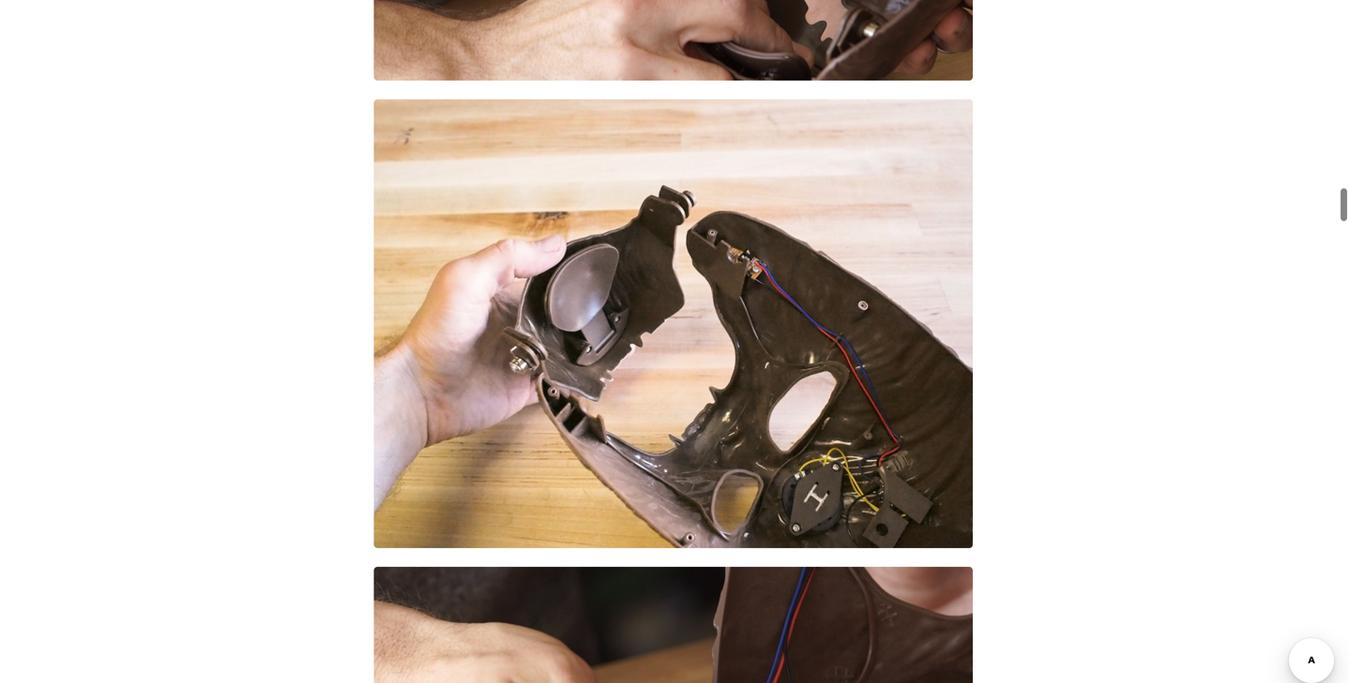 Task type: vqa. For each thing, say whether or not it's contained in the screenshot.
the hacks_P6130295.jpg IMAGE
yes



Task type: describe. For each thing, give the bounding box(es) containing it.
hacks_p6130295.jpg image
[[374, 100, 973, 549]]



Task type: locate. For each thing, give the bounding box(es) containing it.
image: hacks_afchewcomp_v001_2901.jpg element
[[374, 568, 973, 684]]

image: hacks_afchewcomp_v001_2443.jpg element
[[374, 0, 973, 81]]



